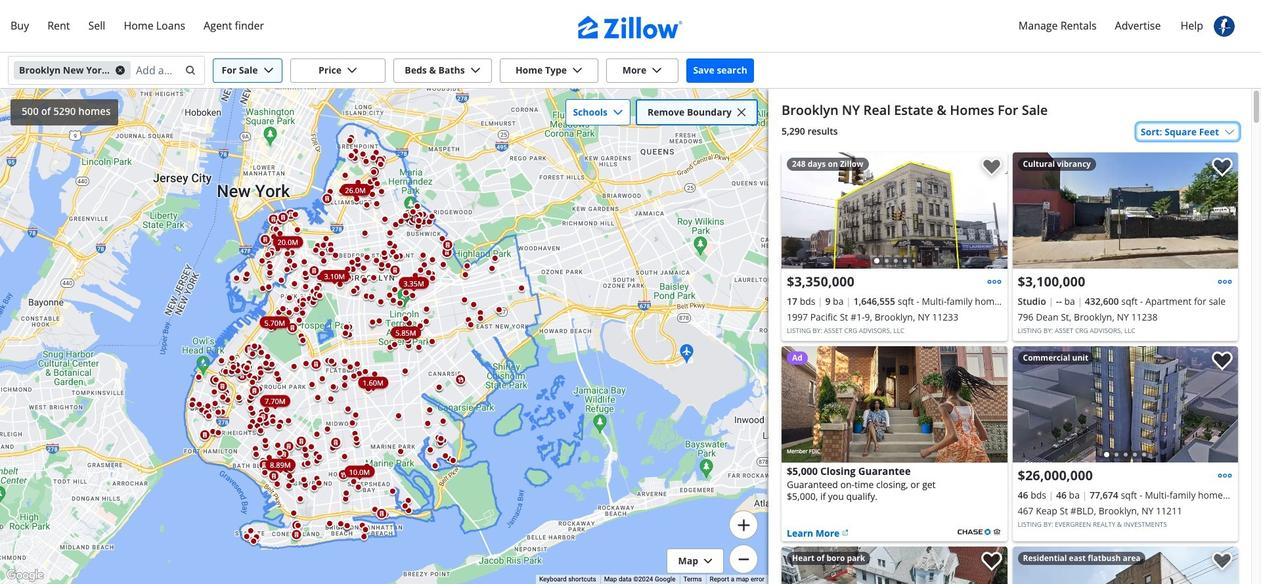Task type: describe. For each thing, give the bounding box(es) containing it.
clear field image
[[183, 65, 194, 76]]

property images, use arrow keys to navigate, image 1 of 22 group
[[782, 152, 1007, 272]]

remove tag image
[[115, 65, 125, 76]]

Add another location text field
[[136, 60, 177, 81]]

796 dean st, brooklyn, ny 11238 image
[[1013, 152, 1238, 269]]

948 clarkson ave, brooklyn, ny 11203 image
[[1013, 547, 1238, 584]]

467 keap st #bld, brooklyn, ny 11211 image
[[1013, 346, 1238, 462]]

map region
[[0, 89, 769, 584]]



Task type: vqa. For each thing, say whether or not it's contained in the screenshot.
'Map' region
yes



Task type: locate. For each thing, give the bounding box(es) containing it.
5622 14th ave, brooklyn, ny 11219 image
[[782, 547, 1007, 584]]

property images, use arrow keys to navigate, image 1 of 5 group
[[1013, 346, 1238, 466]]

main navigation
[[0, 0, 1261, 53]]

filters element
[[0, 53, 1261, 89]]

advertisement element
[[782, 346, 1007, 541]]

main content
[[769, 89, 1251, 584]]

google image
[[3, 567, 47, 584]]

zillow logo image
[[578, 16, 683, 39]]

1997 pacific st #1-9, brooklyn, ny 11233 image
[[782, 152, 1007, 269]]

your profile default icon image
[[1214, 16, 1235, 37]]



